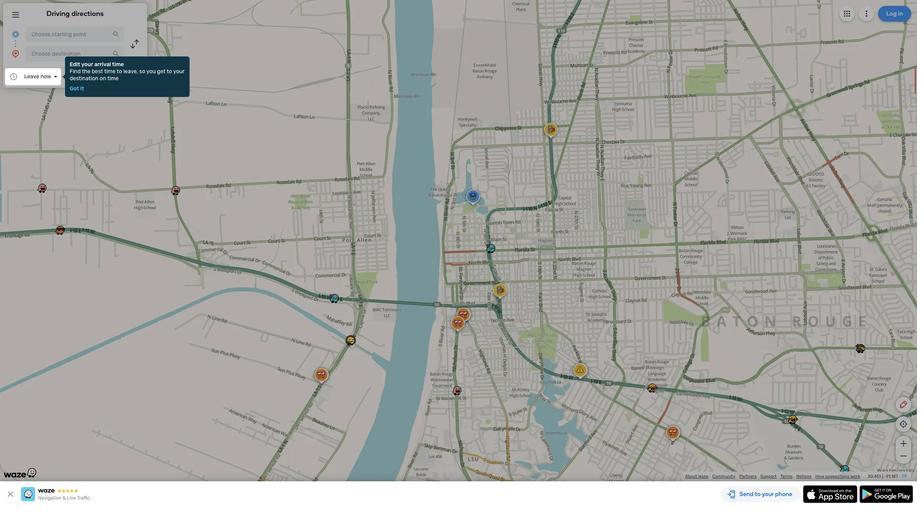 Task type: describe. For each thing, give the bounding box(es) containing it.
zoom out image
[[899, 451, 909, 461]]

about
[[685, 474, 698, 479]]

leave
[[24, 73, 39, 80]]

community link
[[713, 474, 736, 479]]

arrival
[[94, 61, 111, 68]]

2 vertical spatial time
[[107, 75, 119, 82]]

|
[[883, 474, 884, 479]]

Choose destination text field
[[26, 46, 125, 62]]

driving directions
[[47, 9, 104, 18]]

navigation & live traffic
[[38, 495, 90, 501]]

1 vertical spatial your
[[173, 68, 185, 75]]

Choose starting point text field
[[26, 26, 125, 42]]

work
[[851, 474, 861, 479]]

support
[[761, 474, 777, 479]]

x image
[[6, 490, 15, 499]]

how
[[816, 474, 825, 479]]

91.187
[[887, 474, 899, 479]]

terms link
[[781, 474, 793, 479]]

1 vertical spatial time
[[104, 68, 116, 75]]

find
[[70, 68, 81, 75]]

how suggestions work link
[[816, 474, 861, 479]]

the
[[82, 68, 91, 75]]

notices link
[[797, 474, 812, 479]]

partners link
[[740, 474, 757, 479]]

got
[[70, 85, 79, 92]]

about waze community partners support terms notices how suggestions work
[[685, 474, 861, 479]]

2 to from the left
[[167, 68, 172, 75]]

leave,
[[123, 68, 138, 75]]

live
[[67, 495, 76, 501]]

link image
[[902, 473, 908, 479]]

waze
[[699, 474, 709, 479]]

notices
[[797, 474, 812, 479]]

destination
[[70, 75, 98, 82]]

traffic
[[77, 495, 90, 501]]

terms
[[781, 474, 793, 479]]



Task type: vqa. For each thing, say whether or not it's contained in the screenshot.
the (212) 226-6378 on the left of page
no



Task type: locate. For each thing, give the bounding box(es) containing it.
location image
[[11, 49, 20, 58]]

0 horizontal spatial to
[[117, 68, 122, 75]]

driving
[[47, 9, 70, 18]]

&
[[63, 495, 66, 501]]

on
[[100, 75, 106, 82]]

got it button
[[70, 85, 84, 92]]

30.451 | -91.187
[[868, 474, 899, 479]]

clock image
[[9, 72, 18, 81]]

30.451
[[868, 474, 882, 479]]

time up on
[[104, 68, 116, 75]]

-
[[885, 474, 887, 479]]

time up leave,
[[112, 61, 124, 68]]

now
[[40, 73, 51, 80]]

navigation
[[38, 495, 61, 501]]

community
[[713, 474, 736, 479]]

time
[[112, 61, 124, 68], [104, 68, 116, 75], [107, 75, 119, 82]]

suggestions
[[826, 474, 850, 479]]

get
[[157, 68, 166, 75]]

edit your arrival time find the best time to leave, so you get to your destination on time got it
[[70, 61, 185, 92]]

your up the
[[81, 61, 93, 68]]

so
[[139, 68, 145, 75]]

1 to from the left
[[117, 68, 122, 75]]

leave now
[[24, 73, 51, 80]]

about waze link
[[685, 474, 709, 479]]

it
[[80, 85, 84, 92]]

0 vertical spatial your
[[81, 61, 93, 68]]

current location image
[[11, 30, 20, 39]]

your right get
[[173, 68, 185, 75]]

1 horizontal spatial to
[[167, 68, 172, 75]]

0 horizontal spatial your
[[81, 61, 93, 68]]

1 horizontal spatial your
[[173, 68, 185, 75]]

support link
[[761, 474, 777, 479]]

your
[[81, 61, 93, 68], [173, 68, 185, 75]]

you
[[147, 68, 156, 75]]

edit
[[70, 61, 80, 68]]

time right on
[[107, 75, 119, 82]]

directions
[[71, 9, 104, 18]]

to
[[117, 68, 122, 75], [167, 68, 172, 75]]

to left leave,
[[117, 68, 122, 75]]

zoom in image
[[899, 439, 909, 448]]

partners
[[740, 474, 757, 479]]

to right get
[[167, 68, 172, 75]]

pencil image
[[899, 400, 909, 409]]

0 vertical spatial time
[[112, 61, 124, 68]]

best
[[92, 68, 103, 75]]



